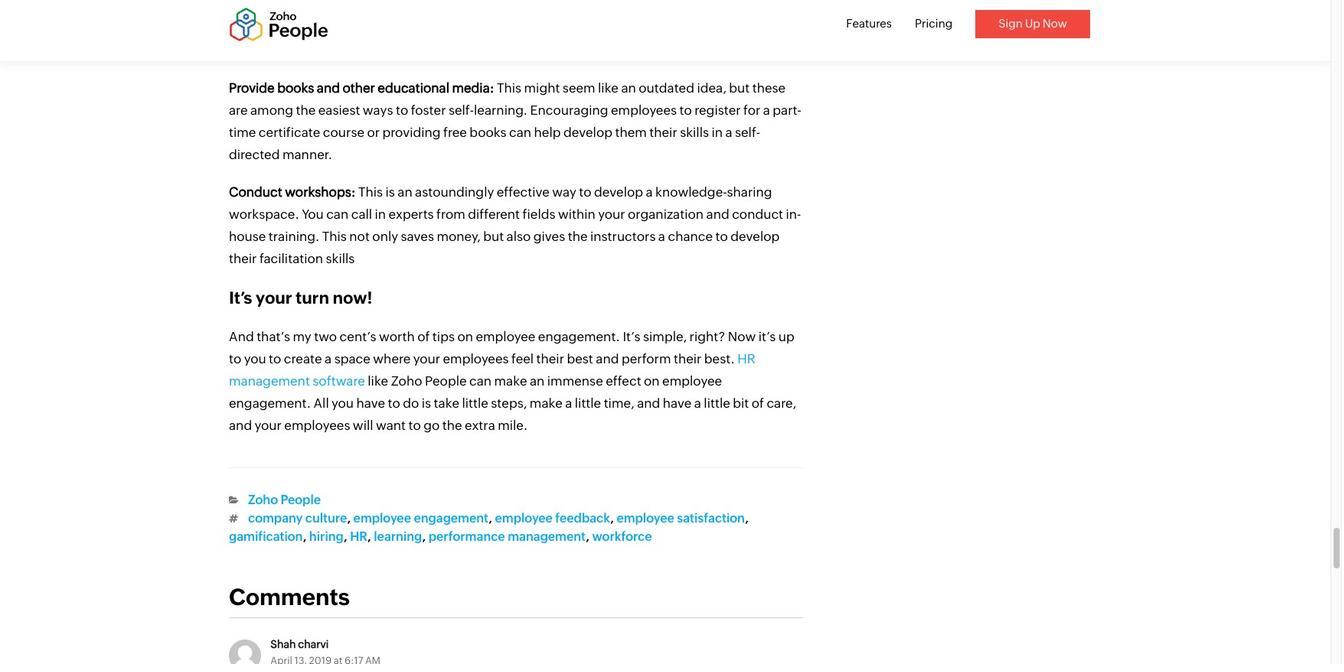 Task type: describe. For each thing, give the bounding box(es) containing it.
providing
[[383, 125, 441, 140]]

idea,
[[697, 80, 727, 96]]

like inside like zoho people can make an immense effect on employee engagement. all you have to do is take little steps, make a little time, and have a little bit of care, and your employees will want to go the extra mile.
[[368, 374, 388, 389]]

sharing
[[727, 184, 772, 200]]

immense
[[547, 374, 603, 389]]

employees inside like zoho people can make an immense effect on employee engagement. all you have to do is take little steps, make a little time, and have a little bit of care, and your employees will want to go the extra mile.
[[284, 418, 350, 433]]

skills,
[[508, 0, 541, 14]]

provide
[[229, 80, 275, 96]]

now inside and that's my two cent's worth of tips on employee engagement. it's simple, right? now it's up to you to create a space where your employees feel their best and perform their best.
[[728, 329, 756, 344]]

care,
[[767, 396, 797, 411]]

ways
[[363, 102, 393, 118]]

zoho people
[[248, 493, 321, 508]]

where inside that focus on particular skills, or a rotational program where employees get to know the career opportunities in your industry. you can also target employees at different levels of experience and train them for future leadership positions.
[[684, 0, 722, 14]]

0 horizontal spatial it's
[[229, 289, 252, 308]]

rotational
[[569, 0, 626, 14]]

your inside this is an astoundingly effective way to develop a knowledge-sharing workspace. you can call in experts from different fields within your organization and conduct in- house training. this not only saves money, but also gives the instructors a chance to develop their facilitation skills
[[598, 207, 625, 222]]

space
[[334, 351, 371, 367]]

are
[[229, 102, 248, 118]]

your inside that focus on particular skills, or a rotational program where employees get to know the career opportunities in your industry. you can also target employees at different levels of experience and train them for future leadership positions.
[[465, 20, 492, 36]]

hr inside company culture , employee engagement , employee feedback , employee satisfaction , gamification , hiring , hr , learning , performance management , workforce
[[350, 530, 367, 544]]

hr link
[[350, 530, 367, 544]]

can inside this might seem like an outdated idea, but these are among the easiest ways to foster self-learning. encouraging employees to register for a part- time certificate course or providing free books can help develop them their skills in a self- directed manner.
[[509, 125, 532, 140]]

on inside that focus on particular skills, or a rotational program where employees get to know the career opportunities in your industry. you can also target employees at different levels of experience and train them for future leadership positions.
[[429, 0, 445, 14]]

effective
[[497, 184, 550, 200]]

0 vertical spatial books
[[277, 80, 314, 96]]

learning
[[374, 530, 422, 544]]

time,
[[604, 396, 635, 411]]

hashtag image
[[229, 514, 238, 524]]

and inside this is an astoundingly effective way to develop a knowledge-sharing workspace. you can call in experts from different fields within your organization and conduct in- house training. this not only saves money, but also gives the instructors a chance to develop their facilitation skills
[[707, 207, 730, 222]]

0 horizontal spatial this
[[322, 229, 347, 244]]

astoundingly
[[415, 184, 494, 200]]

pricing link
[[915, 17, 953, 30]]

best
[[567, 351, 593, 367]]

in inside this might seem like an outdated idea, but these are among the easiest ways to foster self-learning. encouraging employees to register for a part- time certificate course or providing free books can help develop them their skills in a self- directed manner.
[[712, 125, 723, 140]]

culture
[[305, 511, 347, 526]]

and right time,
[[637, 396, 660, 411]]

conduct
[[229, 184, 282, 200]]

management inside the hr management software
[[229, 374, 310, 389]]

feedback
[[556, 511, 610, 526]]

employee feedback link
[[495, 511, 610, 526]]

not
[[349, 229, 370, 244]]

and
[[229, 329, 254, 344]]

this for provide books and other educational media:
[[497, 80, 522, 96]]

register
[[695, 102, 741, 118]]

pricing
[[915, 17, 953, 30]]

target
[[626, 20, 662, 36]]

in-
[[786, 207, 801, 222]]

house
[[229, 229, 266, 244]]

employees inside this might seem like an outdated idea, but these are among the easiest ways to foster self-learning. encouraging employees to register for a part- time certificate course or providing free books can help develop them their skills in a self- directed manner.
[[611, 102, 677, 118]]

of inside that focus on particular skills, or a rotational program where employees get to know the career opportunities in your industry. you can also target employees at different levels of experience and train them for future leadership positions.
[[266, 43, 278, 58]]

to right ways
[[396, 102, 408, 118]]

among
[[250, 102, 293, 118]]

to down and
[[229, 351, 241, 367]]

this is an astoundingly effective way to develop a knowledge-sharing workspace. you can call in experts from different fields within your organization and conduct in- house training. this not only saves money, but also gives the instructors a chance to develop their facilitation skills
[[229, 184, 801, 266]]

knowledge-
[[656, 184, 727, 200]]

1 horizontal spatial self-
[[735, 125, 761, 140]]

to inside that focus on particular skills, or a rotational program where employees get to know the career opportunities in your industry. you can also target employees at different levels of experience and train them for future leadership positions.
[[252, 20, 264, 36]]

to left do
[[388, 396, 400, 411]]

seem
[[563, 80, 596, 96]]

that's
[[257, 329, 290, 344]]

worth
[[379, 329, 415, 344]]

sign
[[999, 17, 1023, 30]]

on for cent's
[[458, 329, 473, 344]]

at
[[733, 20, 745, 36]]

a down the "organization"
[[659, 229, 666, 244]]

sign up now link
[[976, 10, 1091, 38]]

an inside like zoho people can make an immense effect on employee engagement. all you have to do is take little steps, make a little time, and have a little bit of care, and your employees will want to go the extra mile.
[[530, 374, 545, 389]]

is inside this is an astoundingly effective way to develop a knowledge-sharing workspace. you can call in experts from different fields within your organization and conduct in- house training. this not only saves money, but also gives the instructors a chance to develop their facilitation skills
[[386, 184, 395, 200]]

0 horizontal spatial make
[[494, 374, 527, 389]]

effect
[[606, 374, 642, 389]]

their right feel
[[537, 351, 564, 367]]

might
[[524, 80, 560, 96]]

also inside this is an astoundingly effective way to develop a knowledge-sharing workspace. you can call in experts from different fields within your organization and conduct in- house training. this not only saves money, but also gives the instructors a chance to develop their facilitation skills
[[507, 229, 531, 244]]

books inside this might seem like an outdated idea, but these are among the easiest ways to foster self-learning. encouraging employees to register for a part- time certificate course or providing free books can help develop them their skills in a self- directed manner.
[[470, 125, 507, 140]]

train
[[377, 43, 405, 58]]

0 horizontal spatial self-
[[449, 102, 474, 118]]

hiring link
[[309, 530, 344, 544]]

employee up learning
[[354, 511, 411, 526]]

that
[[367, 0, 391, 14]]

an inside this might seem like an outdated idea, but these are among the easiest ways to foster self-learning. encouraging employees to register for a part- time certificate course or providing free books can help develop them their skills in a self- directed manner.
[[621, 80, 636, 96]]

instructors
[[590, 229, 656, 244]]

a left the bit
[[695, 396, 702, 411]]

the inside this might seem like an outdated idea, but these are among the easiest ways to foster self-learning. encouraging employees to register for a part- time certificate course or providing free books can help develop them their skills in a self- directed manner.
[[296, 102, 316, 118]]

want
[[376, 418, 406, 433]]

in inside that focus on particular skills, or a rotational program where employees get to know the career opportunities in your industry. you can also target employees at different levels of experience and train them for future leadership positions.
[[451, 20, 462, 36]]

company culture , employee engagement , employee feedback , employee satisfaction , gamification , hiring , hr , learning , performance management , workforce
[[229, 511, 749, 544]]

chance
[[668, 229, 713, 244]]

simple,
[[643, 329, 687, 344]]

program
[[629, 0, 682, 14]]

is inside like zoho people can make an immense effect on employee engagement. all you have to do is take little steps, make a little time, and have a little bit of care, and your employees will want to go the extra mile.
[[422, 396, 431, 411]]

a left part-
[[763, 102, 770, 118]]

two
[[314, 329, 337, 344]]

or inside that focus on particular skills, or a rotational program where employees get to know the career opportunities in your industry. you can also target employees at different levels of experience and train them for future leadership positions.
[[544, 0, 556, 14]]

a up the "organization"
[[646, 184, 653, 200]]

money,
[[437, 229, 481, 244]]

employee up 'performance management' 'link' at the bottom left of the page
[[495, 511, 553, 526]]

to down that's
[[269, 351, 281, 367]]

employee for of
[[476, 329, 536, 344]]

for inside this might seem like an outdated idea, but these are among the easiest ways to foster self-learning. encouraging employees to register for a part- time certificate course or providing free books can help develop them their skills in a self- directed manner.
[[744, 102, 761, 118]]

experience
[[281, 43, 349, 58]]

time
[[229, 125, 256, 140]]

an inside this is an astoundingly effective way to develop a knowledge-sharing workspace. you can call in experts from different fields within your organization and conduct in- house training. this not only saves money, but also gives the instructors a chance to develop their facilitation skills
[[398, 184, 413, 200]]

0 vertical spatial now
[[1043, 17, 1068, 30]]

zoho people link
[[248, 493, 321, 508]]

a down immense
[[565, 396, 572, 411]]

mile.
[[498, 418, 528, 433]]

3 little from the left
[[704, 396, 730, 411]]

for inside that focus on particular skills, or a rotational program where employees get to know the career opportunities in your industry. you can also target employees at different levels of experience and train them for future leadership positions.
[[441, 43, 459, 58]]

conduct workshops:
[[229, 184, 356, 200]]

get
[[229, 20, 249, 36]]

my
[[293, 329, 312, 344]]

workforce link
[[592, 530, 652, 544]]

up
[[779, 329, 795, 344]]

to right way
[[579, 184, 592, 200]]

employee engagement link
[[354, 511, 489, 526]]

satisfaction
[[677, 511, 745, 526]]

company
[[248, 511, 303, 526]]

free
[[443, 125, 467, 140]]

the inside that focus on particular skills, or a rotational program where employees get to know the career opportunities in your industry. you can also target employees at different levels of experience and train them for future leadership positions.
[[303, 20, 322, 36]]

future
[[461, 43, 498, 58]]

0 horizontal spatial zoho
[[248, 493, 278, 508]]

the inside like zoho people can make an immense effect on employee engagement. all you have to do is take little steps, make a little time, and have a little bit of care, and your employees will want to go the extra mile.
[[442, 418, 462, 433]]

skills inside this might seem like an outdated idea, but these are among the easiest ways to foster self-learning. encouraging employees to register for a part- time certificate course or providing free books can help develop them their skills in a self- directed manner.
[[680, 125, 709, 140]]

create
[[284, 351, 322, 367]]

hr management software
[[229, 351, 756, 389]]

on for make
[[644, 374, 660, 389]]

1 have from the left
[[357, 396, 385, 411]]

features link
[[846, 17, 892, 30]]

part-
[[773, 102, 802, 118]]

different inside that focus on particular skills, or a rotational program where employees get to know the career opportunities in your industry. you can also target employees at different levels of experience and train them for future leadership positions.
[[748, 20, 800, 36]]

will
[[353, 418, 373, 433]]

saves
[[401, 229, 434, 244]]

like zoho people can make an immense effect on employee engagement. all you have to do is take little steps, make a little time, and have a little bit of care, and your employees will want to go the extra mile.
[[229, 374, 797, 433]]



Task type: locate. For each thing, give the bounding box(es) containing it.
learning.
[[474, 102, 528, 118]]

turn
[[296, 289, 329, 308]]

it's
[[229, 289, 252, 308], [623, 329, 641, 344]]

folder open image
[[229, 496, 239, 505]]

shah
[[271, 639, 296, 651]]

facilitation
[[260, 251, 323, 266]]

all
[[314, 396, 329, 411]]

books
[[277, 80, 314, 96], [470, 125, 507, 140]]

0 horizontal spatial where
[[373, 351, 411, 367]]

their inside this is an astoundingly effective way to develop a knowledge-sharing workspace. you can call in experts from different fields within your organization and conduct in- house training. this not only saves money, but also gives the instructors a chance to develop their facilitation skills
[[229, 251, 257, 266]]

your down particular
[[465, 20, 492, 36]]

0 vertical spatial or
[[544, 0, 556, 14]]

like right 'seem'
[[598, 80, 619, 96]]

but inside this might seem like an outdated idea, but these are among the easiest ways to foster self-learning. encouraging employees to register for a part- time certificate course or providing free books can help develop them their skills in a self- directed manner.
[[729, 80, 750, 96]]

2 vertical spatial develop
[[731, 229, 780, 244]]

this
[[497, 80, 522, 96], [358, 184, 383, 200], [322, 229, 347, 244]]

1 horizontal spatial where
[[684, 0, 722, 14]]

1 vertical spatial this
[[358, 184, 383, 200]]

1 little from the left
[[462, 396, 489, 411]]

to down the outdated
[[680, 102, 692, 118]]

1 horizontal spatial it's
[[623, 329, 641, 344]]

2 horizontal spatial an
[[621, 80, 636, 96]]

1 vertical spatial of
[[418, 329, 430, 344]]

workforce
[[592, 530, 652, 544]]

0 vertical spatial like
[[598, 80, 619, 96]]

employees down all
[[284, 418, 350, 433]]

also down rotational
[[599, 20, 623, 36]]

0 vertical spatial them
[[407, 43, 439, 58]]

in
[[451, 20, 462, 36], [712, 125, 723, 140], [375, 207, 386, 222]]

sign up now
[[999, 17, 1068, 30]]

employee
[[476, 329, 536, 344], [663, 374, 722, 389], [354, 511, 411, 526], [495, 511, 553, 526], [617, 511, 675, 526]]

you down and
[[244, 351, 266, 367]]

also down 'fields'
[[507, 229, 531, 244]]

1 vertical spatial is
[[422, 396, 431, 411]]

call
[[351, 207, 372, 222]]

an down feel
[[530, 374, 545, 389]]

1 vertical spatial like
[[368, 374, 388, 389]]

their down the outdated
[[650, 125, 678, 140]]

positions.
[[567, 43, 626, 58]]

develop
[[564, 125, 613, 140], [594, 184, 643, 200], [731, 229, 780, 244]]

also inside that focus on particular skills, or a rotational program where employees get to know the career opportunities in your industry. you can also target employees at different levels of experience and train them for future leadership positions.
[[599, 20, 623, 36]]

1 horizontal spatial this
[[358, 184, 383, 200]]

the up experience
[[303, 20, 322, 36]]

it's up and
[[229, 289, 252, 308]]

0 horizontal spatial also
[[507, 229, 531, 244]]

it's
[[759, 329, 776, 344]]

little up extra
[[462, 396, 489, 411]]

this might seem like an outdated idea, but these are among the easiest ways to foster self-learning. encouraging employees to register for a part- time certificate course or providing free books can help develop them their skills in a self- directed manner.
[[229, 80, 802, 162]]

0 vertical spatial this
[[497, 80, 522, 96]]

where right "program" at the top of page
[[684, 0, 722, 14]]

0 vertical spatial of
[[266, 43, 278, 58]]

up
[[1025, 17, 1041, 30]]

them inside this might seem like an outdated idea, but these are among the easiest ways to foster self-learning. encouraging employees to register for a part- time certificate course or providing free books can help develop them their skills in a self- directed manner.
[[615, 125, 647, 140]]

1 vertical spatial where
[[373, 351, 411, 367]]

provide books and other educational media:
[[229, 80, 494, 96]]

training.
[[269, 229, 320, 244]]

a down two
[[325, 351, 332, 367]]

employees inside and that's my two cent's worth of tips on employee engagement. it's simple, right? now it's up to you to create a space where your employees feel their best and perform their best.
[[443, 351, 509, 367]]

your up zoho people
[[255, 418, 282, 433]]

1 vertical spatial them
[[615, 125, 647, 140]]

0 horizontal spatial for
[[441, 43, 459, 58]]

workspace.
[[229, 207, 299, 222]]

people up company culture 'link'
[[281, 493, 321, 508]]

of left tips
[[418, 329, 430, 344]]

performance
[[429, 530, 505, 544]]

and left 'train'
[[351, 43, 374, 58]]

now right 'up' on the top right of the page
[[1043, 17, 1068, 30]]

particular
[[448, 0, 506, 14]]

0 horizontal spatial now
[[728, 329, 756, 344]]

in down register
[[712, 125, 723, 140]]

have
[[357, 396, 385, 411], [663, 396, 692, 411]]

different down effective
[[468, 207, 520, 222]]

opportunities
[[366, 20, 448, 36]]

develop down encouraging on the top left of page
[[564, 125, 613, 140]]

features
[[846, 17, 892, 30]]

management
[[229, 374, 310, 389], [508, 530, 586, 544]]

0 vertical spatial different
[[748, 20, 800, 36]]

of right the bit
[[752, 396, 764, 411]]

engagement. for all
[[229, 396, 311, 411]]

skills down register
[[680, 125, 709, 140]]

different inside this is an astoundingly effective way to develop a knowledge-sharing workspace. you can call in experts from different fields within your organization and conduct in- house training. this not only saves money, but also gives the instructors a chance to develop their facilitation skills
[[468, 207, 520, 222]]

for down these
[[744, 102, 761, 118]]

or inside this might seem like an outdated idea, but these are among the easiest ways to foster self-learning. encouraging employees to register for a part- time certificate course or providing free books can help develop them their skills in a self- directed manner.
[[367, 125, 380, 140]]

is right do
[[422, 396, 431, 411]]

can left call
[[326, 207, 349, 222]]

books down learning.
[[470, 125, 507, 140]]

on inside like zoho people can make an immense effect on employee engagement. all you have to do is take little steps, make a little time, and have a little bit of care, and your employees will want to go the extra mile.
[[644, 374, 660, 389]]

0 horizontal spatial of
[[266, 43, 278, 58]]

but
[[729, 80, 750, 96], [483, 229, 504, 244]]

0 vertical spatial zoho
[[391, 374, 422, 389]]

zoho up the company
[[248, 493, 278, 508]]

engagement. up best
[[538, 329, 620, 344]]

can inside that focus on particular skills, or a rotational program where employees get to know the career opportunities in your industry. you can also target employees at different levels of experience and train them for future leadership positions.
[[574, 20, 596, 36]]

gamification
[[229, 530, 303, 544]]

these
[[753, 80, 786, 96]]

0 horizontal spatial different
[[468, 207, 520, 222]]

and right best
[[596, 351, 619, 367]]

extra
[[465, 418, 495, 433]]

0 horizontal spatial but
[[483, 229, 504, 244]]

the down 'within'
[[568, 229, 588, 244]]

that focus on particular skills, or a rotational program where employees get to know the career opportunities in your industry. you can also target employees at different levels of experience and train them for future leadership positions.
[[229, 0, 800, 58]]

a inside and that's my two cent's worth of tips on employee engagement. it's simple, right? now it's up to you to create a space where your employees feel their best and perform their best.
[[325, 351, 332, 367]]

an left the outdated
[[621, 80, 636, 96]]

the inside this is an astoundingly effective way to develop a knowledge-sharing workspace. you can call in experts from different fields within your organization and conduct in- house training. this not only saves money, but also gives the instructors a chance to develop their facilitation skills
[[568, 229, 588, 244]]

focus
[[393, 0, 427, 14]]

easiest
[[318, 102, 360, 118]]

0 horizontal spatial you
[[302, 207, 324, 222]]

1 vertical spatial hr
[[350, 530, 367, 544]]

employee for employee
[[617, 511, 675, 526]]

1 horizontal spatial people
[[425, 374, 467, 389]]

can inside this is an astoundingly effective way to develop a knowledge-sharing workspace. you can call in experts from different fields within your organization and conduct in- house training. this not only saves money, but also gives the instructors a chance to develop their facilitation skills
[[326, 207, 349, 222]]

now left 'it's' at the right of page
[[728, 329, 756, 344]]

people up take on the left bottom of the page
[[425, 374, 467, 389]]

0 vertical spatial you
[[244, 351, 266, 367]]

experts
[[389, 207, 434, 222]]

employees up at
[[724, 0, 790, 14]]

can up steps,
[[469, 374, 492, 389]]

0 horizontal spatial like
[[368, 374, 388, 389]]

help
[[534, 125, 561, 140]]

develop up instructors
[[594, 184, 643, 200]]

1 vertical spatial it's
[[623, 329, 641, 344]]

1 vertical spatial different
[[468, 207, 520, 222]]

zoho inside like zoho people can make an immense effect on employee engagement. all you have to do is take little steps, make a little time, and have a little bit of care, and your employees will want to go the extra mile.
[[391, 374, 422, 389]]

this inside this might seem like an outdated idea, but these are among the easiest ways to foster self-learning. encouraging employees to register for a part- time certificate course or providing free books can help develop them their skills in a self- directed manner.
[[497, 80, 522, 96]]

1 vertical spatial an
[[398, 184, 413, 200]]

1 vertical spatial now
[[728, 329, 756, 344]]

self- up free
[[449, 102, 474, 118]]

you inside this is an astoundingly effective way to develop a knowledge-sharing workspace. you can call in experts from different fields within your organization and conduct in- house training. this not only saves money, but also gives the instructors a chance to develop their facilitation skills
[[302, 207, 324, 222]]

this left "not"
[[322, 229, 347, 244]]

0 vertical spatial for
[[441, 43, 459, 58]]

1 vertical spatial or
[[367, 125, 380, 140]]

1 vertical spatial on
[[458, 329, 473, 344]]

you up leadership
[[549, 20, 571, 36]]

you inside like zoho people can make an immense effect on employee engagement. all you have to do is take little steps, make a little time, and have a little bit of care, and your employees will want to go the extra mile.
[[332, 396, 354, 411]]

them inside that focus on particular skills, or a rotational program where employees get to know the career opportunities in your industry. you can also target employees at different levels of experience and train them for future leadership positions.
[[407, 43, 439, 58]]

you right all
[[332, 396, 354, 411]]

1 horizontal spatial you
[[549, 20, 571, 36]]

fields
[[523, 207, 556, 222]]

1 horizontal spatial hr
[[738, 351, 756, 367]]

to
[[252, 20, 264, 36], [396, 102, 408, 118], [680, 102, 692, 118], [579, 184, 592, 200], [716, 229, 728, 244], [229, 351, 241, 367], [269, 351, 281, 367], [388, 396, 400, 411], [409, 418, 421, 433]]

0 horizontal spatial on
[[429, 0, 445, 14]]

it's inside and that's my two cent's worth of tips on employee engagement. it's simple, right? now it's up to you to create a space where your employees feel their best and perform their best.
[[623, 329, 641, 344]]

1 horizontal spatial now
[[1043, 17, 1068, 30]]

1 horizontal spatial an
[[530, 374, 545, 389]]

2 horizontal spatial this
[[497, 80, 522, 96]]

1 horizontal spatial different
[[748, 20, 800, 36]]

1 vertical spatial people
[[281, 493, 321, 508]]

you down 'workshops:'
[[302, 207, 324, 222]]

0 vertical spatial people
[[425, 374, 467, 389]]

gamification link
[[229, 530, 303, 544]]

zoho up do
[[391, 374, 422, 389]]

hiring
[[309, 530, 344, 544]]

like
[[598, 80, 619, 96], [368, 374, 388, 389]]

2 vertical spatial this
[[322, 229, 347, 244]]

like down 'space'
[[368, 374, 388, 389]]

them down the outdated
[[615, 125, 647, 140]]

employee inside and that's my two cent's worth of tips on employee engagement. it's simple, right? now it's up to you to create a space where your employees feel their best and perform their best.
[[476, 329, 536, 344]]

have down "perform"
[[663, 396, 692, 411]]

to left go
[[409, 418, 421, 433]]

where
[[684, 0, 722, 14], [373, 351, 411, 367]]

them down opportunities
[[407, 43, 439, 58]]

1 horizontal spatial in
[[451, 20, 462, 36]]

engagement. inside and that's my two cent's worth of tips on employee engagement. it's simple, right? now it's up to you to create a space where your employees feel their best and perform their best.
[[538, 329, 620, 344]]

make down immense
[[530, 396, 563, 411]]

0 vertical spatial on
[[429, 0, 445, 14]]

from
[[437, 207, 465, 222]]

0 horizontal spatial an
[[398, 184, 413, 200]]

is up experts
[[386, 184, 395, 200]]

employee for immense
[[663, 374, 722, 389]]

your inside and that's my two cent's worth of tips on employee engagement. it's simple, right? now it's up to you to create a space where your employees feel their best and perform their best.
[[413, 351, 440, 367]]

2 horizontal spatial on
[[644, 374, 660, 389]]

employee up workforce
[[617, 511, 675, 526]]

you
[[549, 20, 571, 36], [302, 207, 324, 222]]

you inside that focus on particular skills, or a rotational program where employees get to know the career opportunities in your industry. you can also target employees at different levels of experience and train them for future leadership positions.
[[549, 20, 571, 36]]

1 vertical spatial management
[[508, 530, 586, 544]]

this for conduct workshops:
[[358, 184, 383, 200]]

books up among
[[277, 80, 314, 96]]

you inside and that's my two cent's worth of tips on employee engagement. it's simple, right? now it's up to you to create a space where your employees feel their best and perform their best.
[[244, 351, 266, 367]]

0 vertical spatial but
[[729, 80, 750, 96]]

their down house
[[229, 251, 257, 266]]

2 vertical spatial in
[[375, 207, 386, 222]]

0 vertical spatial skills
[[680, 125, 709, 140]]

1 vertical spatial skills
[[326, 251, 355, 266]]

employees
[[724, 0, 790, 14], [665, 20, 731, 36], [611, 102, 677, 118], [443, 351, 509, 367], [284, 418, 350, 433]]

make up steps,
[[494, 374, 527, 389]]

1 vertical spatial in
[[712, 125, 723, 140]]

0 vertical spatial develop
[[564, 125, 613, 140]]

can inside like zoho people can make an immense effect on employee engagement. all you have to do is take little steps, make a little time, and have a little bit of care, and your employees will want to go the extra mile.
[[469, 374, 492, 389]]

1 vertical spatial books
[[470, 125, 507, 140]]

1 vertical spatial zoho
[[248, 493, 278, 508]]

2 vertical spatial an
[[530, 374, 545, 389]]

the up certificate
[[296, 102, 316, 118]]

hr inside the hr management software
[[738, 351, 756, 367]]

the right go
[[442, 418, 462, 433]]

0 horizontal spatial management
[[229, 374, 310, 389]]

1 horizontal spatial you
[[332, 396, 354, 411]]

of inside and that's my two cent's worth of tips on employee engagement. it's simple, right? now it's up to you to create a space where your employees feel their best and perform their best.
[[418, 329, 430, 344]]

2 little from the left
[[575, 396, 601, 411]]

tips
[[433, 329, 455, 344]]

0 horizontal spatial hr
[[350, 530, 367, 544]]

career
[[325, 20, 363, 36]]

shah charvi
[[271, 639, 329, 651]]

1 horizontal spatial for
[[744, 102, 761, 118]]

skills
[[680, 125, 709, 140], [326, 251, 355, 266]]

right?
[[690, 329, 726, 344]]

1 vertical spatial develop
[[594, 184, 643, 200]]

on
[[429, 0, 445, 14], [458, 329, 473, 344], [644, 374, 660, 389]]

also
[[599, 20, 623, 36], [507, 229, 531, 244]]

take
[[434, 396, 460, 411]]

on right "focus"
[[429, 0, 445, 14]]

in inside this is an astoundingly effective way to develop a knowledge-sharing workspace. you can call in experts from different fields within your organization and conduct in- house training. this not only saves money, but also gives the instructors a chance to develop their facilitation skills
[[375, 207, 386, 222]]

self- down register
[[735, 125, 761, 140]]

on right tips
[[458, 329, 473, 344]]

1 vertical spatial make
[[530, 396, 563, 411]]

steps,
[[491, 396, 527, 411]]

engagement. for it's
[[538, 329, 620, 344]]

hr right hiring
[[350, 530, 367, 544]]

and up folder open image
[[229, 418, 252, 433]]

1 vertical spatial but
[[483, 229, 504, 244]]

people inside like zoho people can make an immense effect on employee engagement. all you have to do is take little steps, make a little time, and have a little bit of care, and your employees will want to go the extra mile.
[[425, 374, 467, 389]]

1 horizontal spatial or
[[544, 0, 556, 14]]

engagement
[[414, 511, 489, 526]]

feel
[[512, 351, 534, 367]]

1 horizontal spatial them
[[615, 125, 647, 140]]

where inside and that's my two cent's worth of tips on employee engagement. it's simple, right? now it's up to you to create a space where your employees feel their best and perform their best.
[[373, 351, 411, 367]]

your left turn
[[256, 289, 292, 308]]

1 horizontal spatial zoho
[[391, 374, 422, 389]]

1 horizontal spatial management
[[508, 530, 586, 544]]

engagement. inside like zoho people can make an immense effect on employee engagement. all you have to do is take little steps, make a little time, and have a little bit of care, and your employees will want to go the extra mile.
[[229, 396, 311, 411]]

on inside and that's my two cent's worth of tips on employee engagement. it's simple, right? now it's up to you to create a space where your employees feel their best and perform their best.
[[458, 329, 473, 344]]

management down employee feedback link
[[508, 530, 586, 544]]

workshops:
[[285, 184, 356, 200]]

0 vertical spatial is
[[386, 184, 395, 200]]

0 horizontal spatial is
[[386, 184, 395, 200]]

but inside this is an astoundingly effective way to develop a knowledge-sharing workspace. you can call in experts from different fields within your organization and conduct in- house training. this not only saves money, but also gives the instructors a chance to develop their facilitation skills
[[483, 229, 504, 244]]

foster
[[411, 102, 446, 118]]

1 horizontal spatial have
[[663, 396, 692, 411]]

employees left at
[[665, 20, 731, 36]]

industry.
[[494, 20, 547, 36]]

your up instructors
[[598, 207, 625, 222]]

1 vertical spatial you
[[332, 396, 354, 411]]

employees down tips
[[443, 351, 509, 367]]

within
[[558, 207, 596, 222]]

2 have from the left
[[663, 396, 692, 411]]

like inside this might seem like an outdated idea, but these are among the easiest ways to foster self-learning. encouraging employees to register for a part- time certificate course or providing free books can help develop them their skills in a self- directed manner.
[[598, 80, 619, 96]]

way
[[552, 184, 577, 200]]

1 horizontal spatial but
[[729, 80, 750, 96]]

conduct
[[732, 207, 784, 222]]

can down rotational
[[574, 20, 596, 36]]

manner.
[[283, 147, 332, 162]]

1 vertical spatial you
[[302, 207, 324, 222]]

organization
[[628, 207, 704, 222]]

1 horizontal spatial little
[[575, 396, 601, 411]]

0 horizontal spatial skills
[[326, 251, 355, 266]]

employee satisfaction link
[[617, 511, 745, 526]]

1 horizontal spatial like
[[598, 80, 619, 96]]

for left future
[[441, 43, 459, 58]]

skills down "not"
[[326, 251, 355, 266]]

and up easiest
[[317, 80, 340, 96]]

this up learning.
[[497, 80, 522, 96]]

software
[[313, 374, 365, 389]]

an up experts
[[398, 184, 413, 200]]

0 vertical spatial you
[[549, 20, 571, 36]]

and
[[351, 43, 374, 58], [317, 80, 340, 96], [707, 207, 730, 222], [596, 351, 619, 367], [637, 396, 660, 411], [229, 418, 252, 433]]

and down the knowledge-
[[707, 207, 730, 222]]

their inside this might seem like an outdated idea, but these are among the easiest ways to foster self-learning. encouraging employees to register for a part- time certificate course or providing free books can help develop them their skills in a self- directed manner.
[[650, 125, 678, 140]]

2 horizontal spatial little
[[704, 396, 730, 411]]

to right get
[[252, 20, 264, 36]]

employee down best.
[[663, 374, 722, 389]]

a left rotational
[[559, 0, 566, 14]]

management inside company culture , employee engagement , employee feedback , employee satisfaction , gamification , hiring , hr , learning , performance management , workforce
[[508, 530, 586, 544]]

employee inside like zoho people can make an immense effect on employee engagement. all you have to do is take little steps, make a little time, and have a little bit of care, and your employees will want to go the extra mile.
[[663, 374, 722, 389]]

but right idea,
[[729, 80, 750, 96]]

and inside that focus on particular skills, or a rotational program where employees get to know the career opportunities in your industry. you can also target employees at different levels of experience and train them for future leadership positions.
[[351, 43, 374, 58]]

but right the money,
[[483, 229, 504, 244]]

know
[[267, 20, 300, 36]]

can left help
[[509, 125, 532, 140]]

company culture link
[[248, 511, 347, 526]]

best.
[[704, 351, 735, 367]]

to right the chance
[[716, 229, 728, 244]]

bit
[[733, 396, 749, 411]]

different right at
[[748, 20, 800, 36]]

your inside like zoho people can make an immense effect on employee engagement. all you have to do is take little steps, make a little time, and have a little bit of care, and your employees will want to go the extra mile.
[[255, 418, 282, 433]]

0 horizontal spatial or
[[367, 125, 380, 140]]

0 vertical spatial it's
[[229, 289, 252, 308]]

0 vertical spatial hr
[[738, 351, 756, 367]]

1 horizontal spatial also
[[599, 20, 623, 36]]

1 horizontal spatial engagement.
[[538, 329, 620, 344]]

in down particular
[[451, 20, 462, 36]]

0 vertical spatial also
[[599, 20, 623, 36]]

on down "perform"
[[644, 374, 660, 389]]

1 horizontal spatial make
[[530, 396, 563, 411]]

and inside and that's my two cent's worth of tips on employee engagement. it's simple, right? now it's up to you to create a space where your employees feel their best and perform their best.
[[596, 351, 619, 367]]

1 horizontal spatial on
[[458, 329, 473, 344]]

a down register
[[726, 125, 733, 140]]

employee up feel
[[476, 329, 536, 344]]

their down right?
[[674, 351, 702, 367]]

do
[[403, 396, 419, 411]]

1 horizontal spatial skills
[[680, 125, 709, 140]]

your down tips
[[413, 351, 440, 367]]

a inside that focus on particular skills, or a rotational program where employees get to know the career opportunities in your industry. you can also target employees at different levels of experience and train them for future leadership positions.
[[559, 0, 566, 14]]

skills inside this is an astoundingly effective way to develop a knowledge-sharing workspace. you can call in experts from different fields within your organization and conduct in- house training. this not only saves money, but also gives the instructors a chance to develop their facilitation skills
[[326, 251, 355, 266]]

develop inside this might seem like an outdated idea, but these are among the easiest ways to foster self-learning. encouraging employees to register for a part- time certificate course or providing free books can help develop them their skills in a self- directed manner.
[[564, 125, 613, 140]]

of inside like zoho people can make an immense effect on employee engagement. all you have to do is take little steps, make a little time, and have a little bit of care, and your employees will want to go the extra mile.
[[752, 396, 764, 411]]

zoho
[[391, 374, 422, 389], [248, 493, 278, 508]]

levels
[[229, 43, 263, 58]]

0 vertical spatial engagement.
[[538, 329, 620, 344]]

employees down the outdated
[[611, 102, 677, 118]]



Task type: vqa. For each thing, say whether or not it's contained in the screenshot.
activity
no



